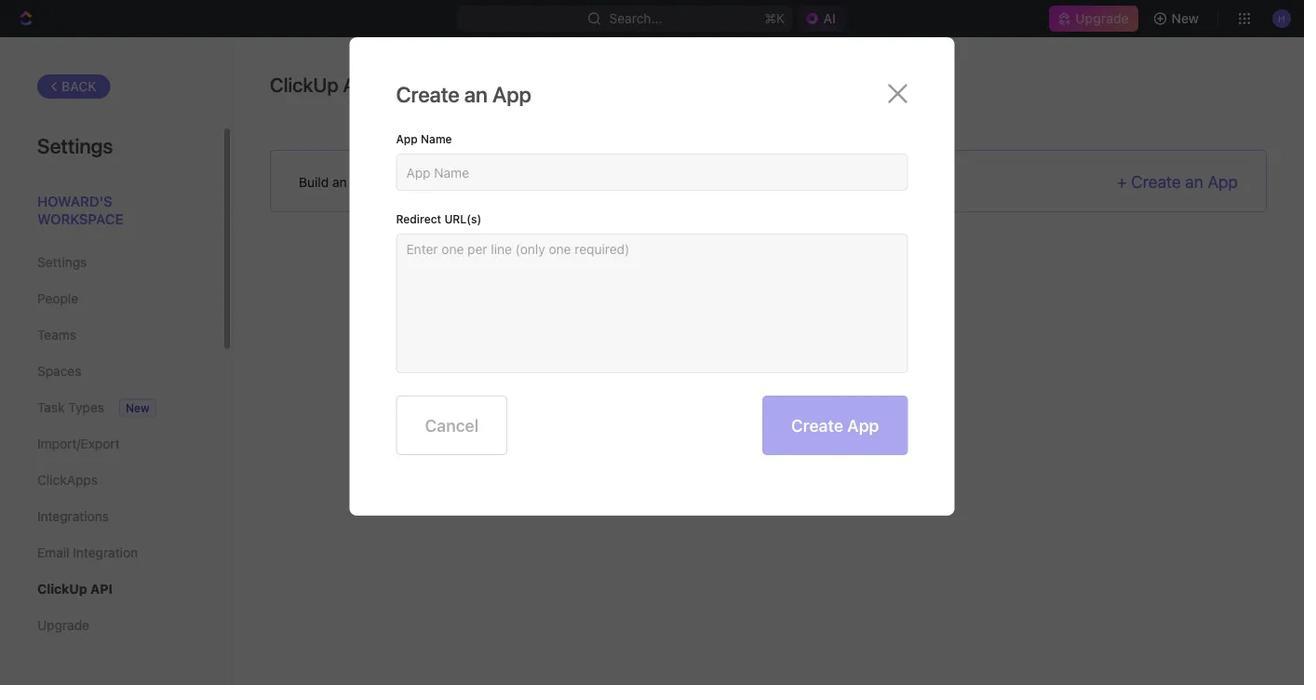 Task type: vqa. For each thing, say whether or not it's contained in the screenshot.
Enter one per line (only one required) text box
yes



Task type: describe. For each thing, give the bounding box(es) containing it.
create app button
[[763, 396, 908, 455]]

upgrade inside settings 'element'
[[37, 618, 89, 633]]

settings element
[[0, 37, 233, 685]]

clickup api settings
[[270, 73, 450, 96]]

new inside settings 'element'
[[126, 402, 150, 415]]

app na﻿me
[[396, 132, 452, 145]]

url(s)
[[445, 212, 482, 225]]

na﻿me
[[421, 132, 452, 145]]

back link
[[37, 75, 111, 99]]

howard's
[[37, 193, 112, 209]]

clickapps
[[37, 473, 98, 488]]

an for build an app that makes clickup better. check out
[[332, 174, 347, 190]]

integrations
[[37, 509, 109, 524]]

that
[[377, 174, 401, 190]]

create for create app
[[792, 415, 844, 435]]

App Na﻿me text field
[[407, 165, 898, 180]]

people
[[37, 291, 78, 306]]

people link
[[37, 283, 185, 315]]

spaces
[[37, 364, 81, 379]]

0 vertical spatial settings
[[377, 73, 450, 96]]

1 horizontal spatial upgrade
[[1076, 11, 1129, 26]]

howard's workspace
[[37, 193, 123, 227]]

email integration link
[[37, 537, 185, 569]]

Enter one per line (only one required) text field
[[407, 243, 898, 364]]

clickup api
[[37, 582, 113, 597]]

new inside button
[[1172, 11, 1200, 26]]

clickapps link
[[37, 465, 185, 496]]

build
[[299, 174, 329, 190]]

types
[[68, 400, 104, 415]]

0 vertical spatial upgrade link
[[1050, 6, 1139, 32]]

app
[[351, 174, 373, 190]]

an for create an app
[[465, 82, 488, 107]]

teams
[[37, 327, 76, 343]]

new button
[[1146, 4, 1211, 34]]

app inside button
[[848, 415, 880, 435]]

clickup api link
[[37, 574, 185, 605]]

task types
[[37, 400, 104, 415]]

back
[[61, 79, 97, 94]]



Task type: locate. For each thing, give the bounding box(es) containing it.
1 horizontal spatial api
[[343, 73, 373, 96]]

cancel button
[[396, 396, 508, 455]]

0 horizontal spatial new
[[126, 402, 150, 415]]

cancel
[[425, 415, 479, 435]]

clickup for clickup api
[[37, 582, 87, 597]]

upgrade link inside settings 'element'
[[37, 610, 185, 642]]

teams link
[[37, 319, 185, 351]]

settings
[[377, 73, 450, 96], [37, 133, 113, 157], [37, 255, 87, 270]]

2 horizontal spatial create
[[1132, 172, 1182, 192]]

create an app
[[396, 82, 532, 107]]

settings link
[[37, 247, 185, 278]]

an left app
[[332, 174, 347, 190]]

an
[[465, 82, 488, 107], [1186, 172, 1204, 192], [332, 174, 347, 190]]

1 horizontal spatial create
[[792, 415, 844, 435]]

build an app that makes clickup better. check out
[[299, 174, 604, 190]]

2 horizontal spatial clickup
[[446, 174, 493, 190]]

create an app dialog
[[350, 37, 955, 516]]

settings up people
[[37, 255, 87, 270]]

upgrade link down clickup api link
[[37, 610, 185, 642]]

upgrade down the clickup api
[[37, 618, 89, 633]]

better.
[[497, 174, 536, 190]]

settings up app na﻿me
[[377, 73, 450, 96]]

api
[[343, 73, 373, 96], [90, 582, 113, 597]]

1 vertical spatial settings
[[37, 133, 113, 157]]

create app
[[792, 415, 880, 435]]

task
[[37, 400, 65, 415]]

+ create an app
[[1117, 172, 1239, 192]]

out
[[581, 174, 601, 190]]

an up build an app that makes clickup better. check out
[[465, 82, 488, 107]]

+
[[1117, 172, 1128, 192]]

0 horizontal spatial create
[[396, 82, 460, 107]]

an inside dialog
[[465, 82, 488, 107]]

1 vertical spatial upgrade
[[37, 618, 89, 633]]

create for create an app
[[396, 82, 460, 107]]

makes
[[404, 174, 443, 190]]

create inside button
[[792, 415, 844, 435]]

0 horizontal spatial upgrade link
[[37, 610, 185, 642]]

workspace
[[37, 211, 123, 227]]

integration
[[73, 545, 138, 561]]

clickup inside settings 'element'
[[37, 582, 87, 597]]

1 horizontal spatial an
[[465, 82, 488, 107]]

app
[[493, 82, 532, 107], [396, 132, 418, 145], [1208, 172, 1239, 192], [848, 415, 880, 435]]

upgrade
[[1076, 11, 1129, 26], [37, 618, 89, 633]]

upgrade link left new button
[[1050, 6, 1139, 32]]

upgrade left new button
[[1076, 11, 1129, 26]]

clickup
[[270, 73, 339, 96], [446, 174, 493, 190], [37, 582, 87, 597]]

integrations link
[[37, 501, 185, 533]]

2 horizontal spatial an
[[1186, 172, 1204, 192]]

1 vertical spatial create
[[1132, 172, 1182, 192]]

⌘k
[[765, 11, 785, 26]]

spaces link
[[37, 356, 185, 387]]

1 vertical spatial new
[[126, 402, 150, 415]]

api for clickup api settings
[[343, 73, 373, 96]]

2 vertical spatial settings
[[37, 255, 87, 270]]

0 vertical spatial create
[[396, 82, 460, 107]]

0 vertical spatial api
[[343, 73, 373, 96]]

import/export
[[37, 436, 120, 452]]

create
[[396, 82, 460, 107], [1132, 172, 1182, 192], [792, 415, 844, 435]]

check
[[540, 174, 578, 190]]

api inside clickup api link
[[90, 582, 113, 597]]

import/export link
[[37, 428, 185, 460]]

settings up howard's
[[37, 133, 113, 157]]

redirect
[[396, 212, 442, 225]]

new
[[1172, 11, 1200, 26], [126, 402, 150, 415]]

email integration
[[37, 545, 138, 561]]

0 vertical spatial clickup
[[270, 73, 339, 96]]

search...
[[610, 11, 663, 26]]

0 horizontal spatial clickup
[[37, 582, 87, 597]]

api for clickup api
[[90, 582, 113, 597]]

2 vertical spatial create
[[792, 415, 844, 435]]

2 vertical spatial clickup
[[37, 582, 87, 597]]

0 vertical spatial new
[[1172, 11, 1200, 26]]

0 vertical spatial upgrade
[[1076, 11, 1129, 26]]

1 horizontal spatial clickup
[[270, 73, 339, 96]]

1 horizontal spatial new
[[1172, 11, 1200, 26]]

1 vertical spatial api
[[90, 582, 113, 597]]

upgrade link
[[1050, 6, 1139, 32], [37, 610, 185, 642]]

0 horizontal spatial api
[[90, 582, 113, 597]]

1 horizontal spatial upgrade link
[[1050, 6, 1139, 32]]

0 horizontal spatial an
[[332, 174, 347, 190]]

clickup for clickup api settings
[[270, 73, 339, 96]]

1 vertical spatial upgrade link
[[37, 610, 185, 642]]

0 horizontal spatial upgrade
[[37, 618, 89, 633]]

redirect url(s)
[[396, 212, 482, 225]]

email
[[37, 545, 69, 561]]

an right +
[[1186, 172, 1204, 192]]

1 vertical spatial clickup
[[446, 174, 493, 190]]



